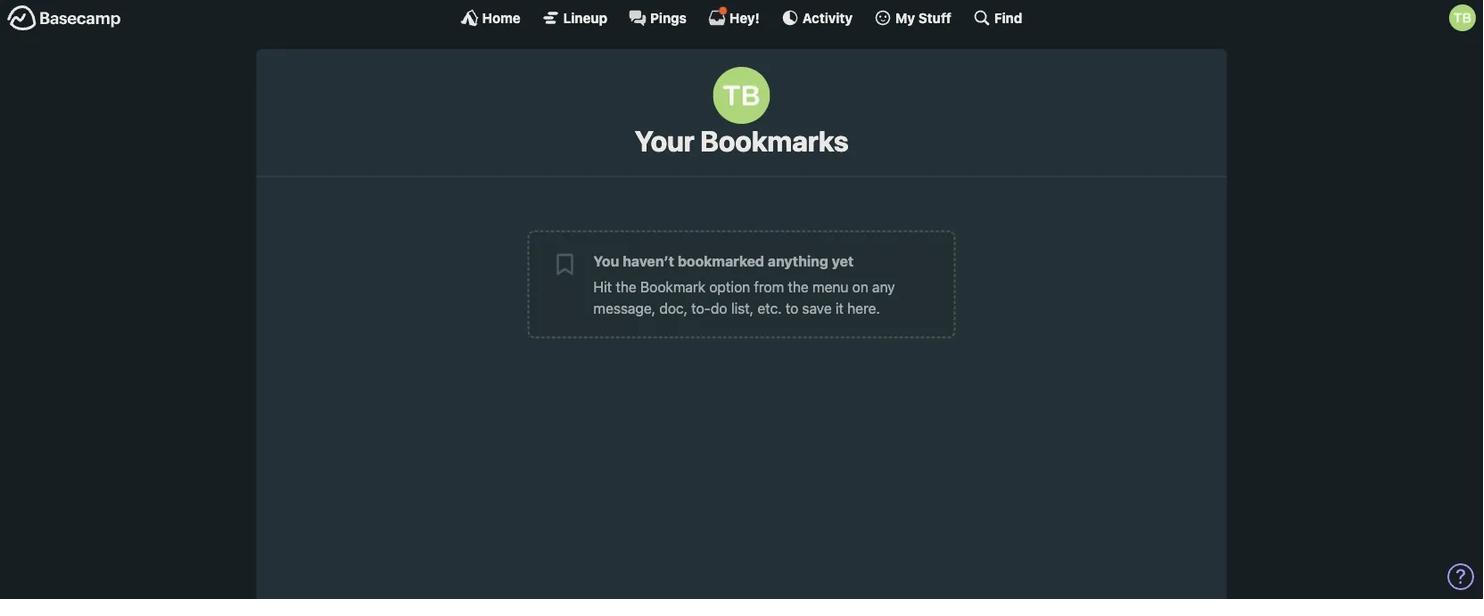 Task type: locate. For each thing, give the bounding box(es) containing it.
find button
[[973, 9, 1023, 27]]

my
[[896, 10, 916, 25]]

to
[[786, 300, 799, 317]]

main element
[[0, 0, 1484, 35]]

the up message,
[[616, 278, 637, 295]]

you haven't bookmarked anything yet hit the bookmark option from the menu on any message, doc, to-do list, etc. to save it here.
[[594, 252, 895, 317]]

home link
[[461, 9, 521, 27]]

activity
[[803, 10, 853, 25]]

the
[[616, 278, 637, 295], [788, 278, 809, 295]]

lineup link
[[542, 9, 608, 27]]

tim burton image
[[1450, 4, 1477, 31]]

here.
[[848, 300, 881, 317]]

haven't
[[623, 252, 675, 269]]

hey! button
[[708, 6, 760, 27]]

2 the from the left
[[788, 278, 809, 295]]

1 horizontal spatial the
[[788, 278, 809, 295]]

it
[[836, 300, 844, 317]]

tim burton image
[[713, 67, 770, 124]]

the up to on the right
[[788, 278, 809, 295]]

hit
[[594, 278, 612, 295]]

0 horizontal spatial the
[[616, 278, 637, 295]]

your
[[635, 124, 695, 158]]

you
[[594, 252, 619, 269]]

find
[[995, 10, 1023, 25]]

your bookmarks
[[635, 124, 849, 158]]

doc,
[[660, 300, 688, 317]]

pings button
[[629, 9, 687, 27]]

hey!
[[730, 10, 760, 25]]



Task type: describe. For each thing, give the bounding box(es) containing it.
option
[[710, 278, 751, 295]]

menu
[[813, 278, 849, 295]]

my stuff
[[896, 10, 952, 25]]

etc.
[[758, 300, 782, 317]]

to-
[[692, 300, 711, 317]]

stuff
[[919, 10, 952, 25]]

1 the from the left
[[616, 278, 637, 295]]

list,
[[731, 300, 754, 317]]

from
[[754, 278, 784, 295]]

bookmarked
[[678, 252, 765, 269]]

anything
[[768, 252, 829, 269]]

home
[[482, 10, 521, 25]]

any
[[873, 278, 895, 295]]

message,
[[594, 300, 656, 317]]

save
[[803, 300, 832, 317]]

yet
[[832, 252, 854, 269]]

my stuff button
[[874, 9, 952, 27]]

on
[[853, 278, 869, 295]]

bookmark
[[641, 278, 706, 295]]

switch accounts image
[[7, 4, 121, 32]]

pings
[[650, 10, 687, 25]]

lineup
[[564, 10, 608, 25]]

do
[[711, 300, 728, 317]]

bookmarks
[[700, 124, 849, 158]]

activity link
[[781, 9, 853, 27]]



Task type: vqa. For each thing, say whether or not it's contained in the screenshot.
Post this message
no



